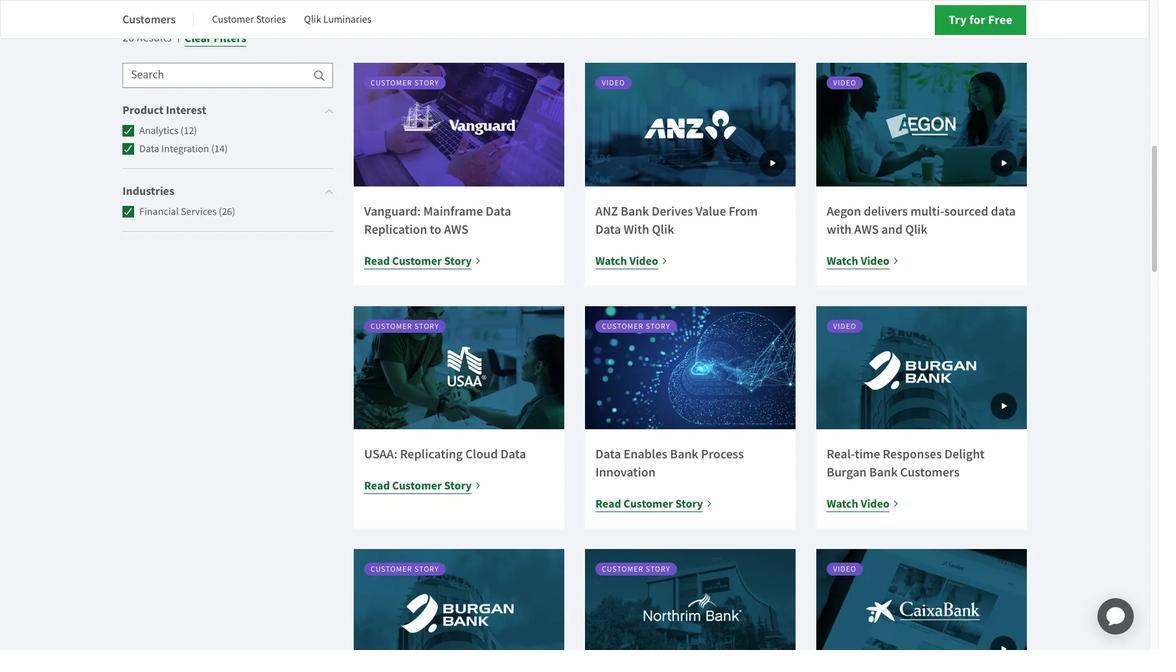 Task type: locate. For each thing, give the bounding box(es) containing it.
customer story link for bank
[[585, 306, 796, 430]]

analytics
[[139, 125, 178, 138]]

2 aws from the left
[[854, 221, 879, 238]]

anz
[[595, 203, 618, 220]]

industries button
[[122, 182, 333, 200]]

1 vertical spatial bank
[[670, 446, 699, 463]]

(26)
[[219, 206, 235, 219]]

watch for aegon delivers multi-sourced data with aws and qlik
[[827, 253, 858, 269]]

with
[[624, 221, 649, 238]]

qlik left luminaries
[[304, 13, 321, 26]]

read customer story link
[[364, 252, 482, 270], [364, 477, 482, 495], [595, 495, 713, 513]]

data
[[139, 143, 159, 156], [486, 203, 511, 220], [595, 221, 621, 238], [501, 446, 526, 463], [595, 446, 621, 463]]

read customer story link down to
[[364, 252, 482, 270]]

data inside vanguard: mainframe data replication to aws
[[486, 203, 511, 220]]

usaa:
[[364, 446, 398, 463]]

delight
[[945, 446, 985, 463]]

0 vertical spatial read customer story
[[364, 253, 472, 269]]

customers
[[122, 11, 176, 27], [900, 464, 960, 481]]

watch video for data
[[595, 253, 658, 269]]

aegon delivers multi-sourced data with aws and qlik
[[827, 203, 1016, 238]]

read
[[364, 253, 390, 269], [364, 478, 390, 494], [595, 497, 621, 512]]

video link for multi-
[[816, 63, 1027, 187]]

story
[[415, 78, 439, 88], [444, 253, 472, 269], [415, 321, 439, 332], [646, 321, 670, 332], [444, 478, 472, 494], [675, 497, 703, 512], [415, 565, 439, 575], [646, 565, 670, 575]]

bank inside data enables bank process innovation
[[670, 446, 699, 463]]

video link
[[585, 63, 796, 187], [816, 63, 1027, 187], [816, 306, 1027, 430], [816, 550, 1027, 651]]

0 horizontal spatial bank
[[621, 203, 649, 220]]

filters
[[214, 31, 246, 46]]

anz bank derives value from data with qlik link
[[595, 203, 758, 238]]

1 vertical spatial customers
[[900, 464, 960, 481]]

read customer story link down replicating
[[364, 477, 482, 495]]

real-time responses delight burgan bank customers
[[827, 446, 985, 481]]

customer story
[[371, 78, 439, 88], [371, 321, 439, 332], [602, 321, 670, 332], [371, 565, 439, 575], [602, 565, 670, 575]]

integration
[[161, 143, 209, 156]]

1 horizontal spatial bank
[[670, 446, 699, 463]]

from
[[729, 203, 758, 220]]

2 vertical spatial read
[[595, 497, 621, 512]]

0 horizontal spatial qlik
[[304, 13, 321, 26]]

2 horizontal spatial qlik
[[905, 221, 928, 238]]

read customer story down to
[[364, 253, 472, 269]]

read down the replication
[[364, 253, 390, 269]]

0 vertical spatial bank
[[621, 203, 649, 220]]

watch down "with"
[[827, 253, 858, 269]]

aws down mainframe
[[444, 221, 469, 238]]

1 vertical spatial read
[[364, 478, 390, 494]]

time
[[855, 446, 880, 463]]

data enables bank process innovation
[[595, 446, 744, 481]]

qlik
[[304, 13, 321, 26], [652, 221, 674, 238], [905, 221, 928, 238]]

watch video down with
[[595, 253, 658, 269]]

cloud
[[465, 446, 498, 463]]

customers menu bar
[[122, 4, 390, 35]]

2 vertical spatial bank
[[869, 464, 898, 481]]

aws inside aegon delivers multi-sourced data with aws and qlik
[[854, 221, 879, 238]]

1 horizontal spatial customers
[[900, 464, 960, 481]]

aws left and
[[854, 221, 879, 238]]

watch video link down "with"
[[827, 252, 899, 270]]

aegon delivers multi-sourced data with aws and qlik link
[[827, 203, 1016, 238]]

results
[[136, 31, 172, 46]]

customer
[[212, 13, 254, 26], [371, 78, 412, 88], [392, 253, 442, 269], [371, 321, 412, 332], [602, 321, 644, 332], [392, 478, 442, 494], [624, 497, 673, 512], [371, 565, 412, 575], [602, 565, 644, 575]]

watch video
[[595, 253, 658, 269], [827, 253, 890, 269], [827, 497, 890, 512]]

burgan bank image for video
[[816, 306, 1027, 430]]

customer story link
[[354, 63, 564, 187], [354, 306, 564, 430], [585, 306, 796, 430], [354, 550, 564, 651], [585, 550, 796, 651]]

free
[[988, 12, 1013, 28]]

1 horizontal spatial aws
[[854, 221, 879, 238]]

aegon image
[[816, 63, 1027, 187]]

data up innovation
[[595, 446, 621, 463]]

industries
[[122, 184, 174, 199]]

2 vertical spatial read customer story
[[595, 497, 703, 512]]

real-
[[827, 446, 855, 463]]

video
[[602, 78, 625, 88], [833, 78, 857, 88], [629, 253, 658, 269], [861, 253, 890, 269], [833, 321, 857, 332], [861, 497, 890, 512], [833, 565, 857, 575]]

1 horizontal spatial burgan bank image
[[816, 306, 1027, 430]]

read down innovation
[[595, 497, 621, 512]]

bank
[[621, 203, 649, 220], [670, 446, 699, 463], [869, 464, 898, 481]]

0 vertical spatial customers
[[122, 11, 176, 27]]

bank up with
[[621, 203, 649, 220]]

0 horizontal spatial customers
[[122, 11, 176, 27]]

watch video link
[[595, 252, 668, 270], [827, 252, 899, 270], [827, 495, 899, 513]]

try for free
[[949, 12, 1013, 28]]

mainframe
[[423, 203, 483, 220]]

0 vertical spatial burgan bank image
[[816, 306, 1027, 430]]

read customer story link for replicating
[[364, 477, 482, 495]]

qlik down multi-
[[905, 221, 928, 238]]

0 horizontal spatial aws
[[444, 221, 469, 238]]

application
[[1082, 583, 1149, 651]]

read customer story down replicating
[[364, 478, 472, 494]]

data inside data enables bank process innovation
[[595, 446, 621, 463]]

1 horizontal spatial qlik
[[652, 221, 674, 238]]

customers inside menu bar
[[122, 11, 176, 27]]

sourced
[[944, 203, 988, 220]]

customers down responses
[[900, 464, 960, 481]]

1 aws from the left
[[444, 221, 469, 238]]

(14)
[[211, 143, 228, 156]]

read customer story link for mainframe
[[364, 252, 482, 270]]

read customer story down innovation
[[595, 497, 703, 512]]

1 vertical spatial burgan bank image
[[354, 550, 564, 651]]

customer stories
[[212, 13, 286, 26]]

clear
[[185, 31, 211, 46]]

try
[[949, 12, 967, 28]]

watch for anz bank derives value from data with qlik
[[595, 253, 627, 269]]

responses
[[883, 446, 942, 463]]

burgan bank image
[[816, 306, 1027, 430], [354, 550, 564, 651]]

watch video link for qlik
[[595, 252, 668, 270]]

qlik inside aegon delivers multi-sourced data with aws and qlik
[[905, 221, 928, 238]]

northrim_bank image
[[585, 550, 796, 651]]

customers up 26 results
[[122, 11, 176, 27]]

read down "usaa:"
[[364, 478, 390, 494]]

and
[[882, 221, 903, 238]]

watch video for with
[[827, 253, 890, 269]]

read customer story
[[364, 253, 472, 269], [364, 478, 472, 494], [595, 497, 703, 512]]

read for usaa: replicating cloud data
[[364, 478, 390, 494]]

1 vertical spatial read customer story
[[364, 478, 472, 494]]

watch video down burgan
[[827, 497, 890, 512]]

bank down time
[[869, 464, 898, 481]]

watch
[[595, 253, 627, 269], [827, 253, 858, 269], [827, 497, 858, 512]]

data right mainframe
[[486, 203, 511, 220]]

data inside analytics (12) data integration (14)
[[139, 143, 159, 156]]

qlik luminaries link
[[304, 4, 372, 35]]

interest
[[166, 103, 206, 118]]

watch down burgan
[[827, 497, 858, 512]]

0 horizontal spatial burgan bank image
[[354, 550, 564, 651]]

bank inside anz bank derives value from data with qlik
[[621, 203, 649, 220]]

watch down with
[[595, 253, 627, 269]]

anz bank derives value from data with qlik
[[595, 203, 758, 238]]

2 horizontal spatial bank
[[869, 464, 898, 481]]

qlik down derives
[[652, 221, 674, 238]]

watch video link down with
[[595, 252, 668, 270]]

0 vertical spatial read
[[364, 253, 390, 269]]

aws
[[444, 221, 469, 238], [854, 221, 879, 238]]

aws inside vanguard: mainframe data replication to aws
[[444, 221, 469, 238]]

try for free link
[[935, 5, 1026, 35]]

read customer story link down innovation
[[595, 495, 713, 513]]

customer story for mainframe
[[371, 78, 439, 88]]

data down anz on the top of page
[[595, 221, 621, 238]]

watch video down "with"
[[827, 253, 890, 269]]

bank left process
[[670, 446, 699, 463]]

data down analytics at the left
[[139, 143, 159, 156]]



Task type: describe. For each thing, give the bounding box(es) containing it.
customer story link for data
[[354, 63, 564, 187]]

customer inside menu bar
[[212, 13, 254, 26]]

burgan
[[827, 464, 867, 481]]

qlik luminaries
[[304, 13, 372, 26]]

real-time responses delight burgan bank customers link
[[827, 446, 985, 481]]

vanguard: mainframe data replication to aws link
[[364, 203, 511, 238]]

data right cloud
[[501, 446, 526, 463]]

customers inside real-time responses delight burgan bank customers
[[900, 464, 960, 481]]

watch video link for and
[[827, 252, 899, 270]]

vanguard:
[[364, 203, 421, 220]]

to
[[430, 221, 441, 238]]

luminaries
[[323, 13, 372, 26]]

enables
[[624, 446, 668, 463]]

read customer story for replicating
[[364, 478, 472, 494]]

analytics (12) data integration (14)
[[139, 125, 228, 156]]

value
[[696, 203, 726, 220]]

26
[[122, 31, 134, 46]]

read customer story for mainframe
[[364, 253, 472, 269]]

watch video for bank
[[827, 497, 890, 512]]

derives
[[652, 203, 693, 220]]

financial services (26)
[[139, 206, 235, 219]]

replication
[[364, 221, 427, 238]]

usaa: replicating cloud data
[[364, 446, 526, 463]]

qlik inside customers menu bar
[[304, 13, 321, 26]]

read customer story for enables
[[595, 497, 703, 512]]

bank inside real-time responses delight burgan bank customers
[[869, 464, 898, 481]]

qlikview to cloud analytics - a modernization series image
[[585, 306, 796, 430]]

multi-
[[910, 203, 944, 220]]

product interest
[[122, 103, 206, 118]]

read customer story link for enables
[[595, 495, 713, 513]]

data inside anz bank derives value from data with qlik
[[595, 221, 621, 238]]

burgan bank image for customer story
[[354, 550, 564, 651]]

customer story for enables
[[602, 321, 670, 332]]

watch for real-time responses delight burgan bank customers
[[827, 497, 858, 512]]

customer story link for cloud
[[354, 306, 564, 430]]

innovation
[[595, 464, 656, 481]]

with
[[827, 221, 852, 238]]

aegon
[[827, 203, 861, 220]]

data enables bank process innovation link
[[595, 446, 744, 481]]

product interest button
[[122, 101, 333, 119]]

customer story for replicating
[[371, 321, 439, 332]]

financial
[[139, 206, 179, 219]]

caixabank image
[[816, 550, 1027, 651]]

customer stories link
[[212, 4, 286, 35]]

read for data enables bank process innovation
[[595, 497, 621, 512]]

replicating
[[400, 446, 463, 463]]

26 results
[[122, 31, 172, 46]]

watch video link down burgan
[[827, 495, 899, 513]]

video link for derives
[[585, 63, 796, 187]]

qlik inside anz bank derives value from data with qlik
[[652, 221, 674, 238]]

read for vanguard: mainframe data replication to aws
[[364, 253, 390, 269]]

for
[[969, 12, 986, 28]]

product
[[122, 103, 164, 118]]

process
[[701, 446, 744, 463]]

data
[[991, 203, 1016, 220]]

vanguard: mainframe data replication to aws
[[364, 203, 511, 238]]

video link for responses
[[816, 306, 1027, 430]]

usaa: replicating cloud data link
[[364, 446, 526, 463]]

(12)
[[181, 125, 197, 138]]

delivers
[[864, 203, 908, 220]]

clear filters link
[[185, 29, 246, 48]]

services
[[181, 206, 217, 219]]

clear filters
[[185, 31, 246, 46]]

stories
[[256, 13, 286, 26]]



Task type: vqa. For each thing, say whether or not it's contained in the screenshot.
THE SERVICES
yes



